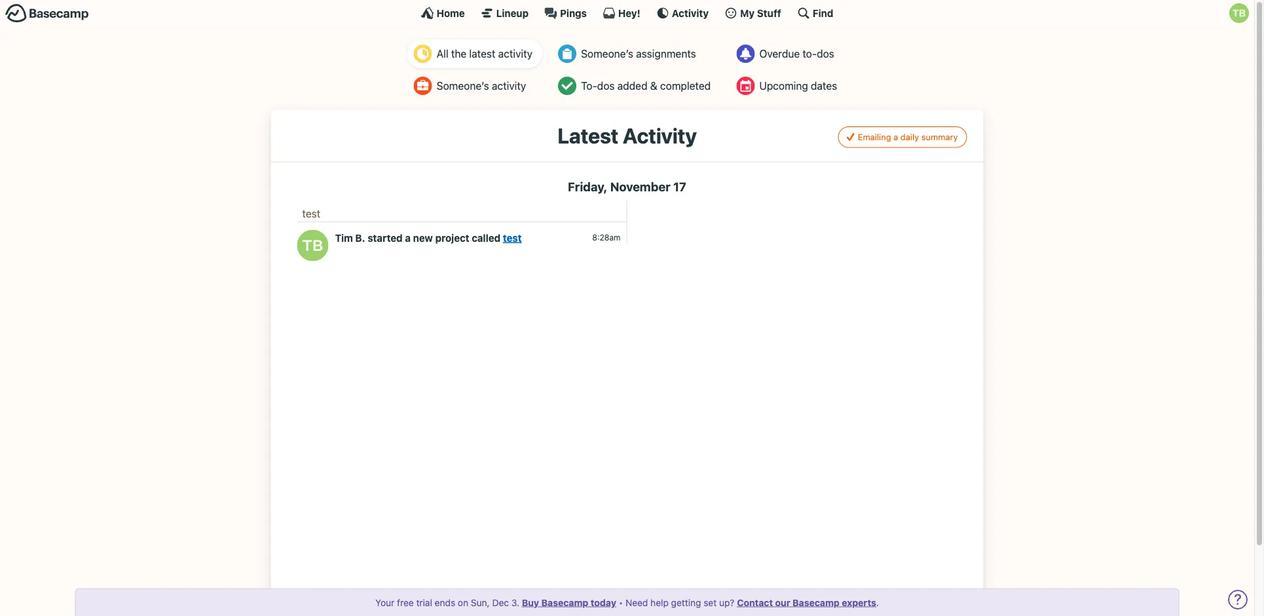 Task type: locate. For each thing, give the bounding box(es) containing it.
latest
[[558, 123, 619, 148]]

0 horizontal spatial dos
[[598, 80, 615, 92]]

dec
[[493, 597, 509, 608]]

reports image
[[737, 45, 755, 63]]

the
[[451, 48, 467, 60]]

0 vertical spatial activity
[[672, 7, 709, 19]]

activity
[[499, 48, 533, 60], [492, 80, 526, 92]]

basecamp right buy
[[542, 597, 589, 608]]

someone's assignments link
[[552, 39, 721, 68]]

1 vertical spatial dos
[[598, 80, 615, 92]]

activity
[[672, 7, 709, 19], [623, 123, 697, 148]]

dos
[[817, 48, 835, 60], [598, 80, 615, 92]]

contact
[[737, 597, 773, 608]]

activity inside someone's activity link
[[492, 80, 526, 92]]

someone's for someone's activity
[[437, 80, 489, 92]]

test right called
[[503, 232, 522, 244]]

ends
[[435, 597, 456, 608]]

activity down &
[[623, 123, 697, 148]]

a left "daily"
[[894, 132, 899, 142]]

buy basecamp today link
[[522, 597, 617, 608]]

tim burton image
[[297, 230, 329, 261]]

test
[[302, 208, 321, 220], [503, 232, 522, 244]]

0 vertical spatial test link
[[302, 208, 321, 220]]

1 horizontal spatial a
[[894, 132, 899, 142]]

called
[[472, 232, 501, 244]]

someone's inside someone's assignments link
[[581, 48, 634, 60]]

activity up 'assignments'
[[672, 7, 709, 19]]

0 vertical spatial activity
[[499, 48, 533, 60]]

test link
[[302, 208, 321, 220], [503, 232, 522, 244]]

0 horizontal spatial a
[[405, 232, 411, 244]]

activity down all the latest activity
[[492, 80, 526, 92]]

on
[[458, 597, 469, 608]]

0 vertical spatial test
[[302, 208, 321, 220]]

hey! button
[[603, 7, 641, 20]]

1 vertical spatial test
[[503, 232, 522, 244]]

1 vertical spatial activity
[[492, 80, 526, 92]]

someone's down "the" on the left top of page
[[437, 80, 489, 92]]

1 vertical spatial someone's
[[437, 80, 489, 92]]

a
[[894, 132, 899, 142], [405, 232, 411, 244]]

upcoming dates link
[[730, 71, 848, 100]]

assignments
[[637, 48, 696, 60]]

person report image
[[414, 77, 432, 95]]

someone's activity link
[[407, 71, 543, 100]]

main element
[[0, 0, 1255, 26]]

a left the new
[[405, 232, 411, 244]]

set
[[704, 597, 717, 608]]

my stuff button
[[725, 7, 782, 20]]

8:28am element
[[593, 233, 621, 242]]

all the latest activity
[[437, 48, 533, 60]]

1 vertical spatial activity
[[623, 123, 697, 148]]

daily
[[901, 132, 920, 142]]

test up tim burton image
[[302, 208, 321, 220]]

dates
[[811, 80, 838, 92]]

tim b. started a new project called test
[[335, 232, 522, 244]]

completed
[[661, 80, 711, 92]]

1 vertical spatial test link
[[503, 232, 522, 244]]

activity right latest
[[499, 48, 533, 60]]

lineup
[[497, 7, 529, 19]]

upcoming
[[760, 80, 809, 92]]

basecamp
[[542, 597, 589, 608], [793, 597, 840, 608]]

0 vertical spatial a
[[894, 132, 899, 142]]

activity inside main element
[[672, 7, 709, 19]]

test link up tim burton image
[[302, 208, 321, 220]]

friday,
[[568, 179, 608, 194]]

someone's up "to-" on the left of page
[[581, 48, 634, 60]]

basecamp right our
[[793, 597, 840, 608]]

0 vertical spatial someone's
[[581, 48, 634, 60]]

to-
[[581, 80, 598, 92]]

1 horizontal spatial test link
[[503, 232, 522, 244]]

someone's inside someone's activity link
[[437, 80, 489, 92]]

upcoming dates
[[760, 80, 838, 92]]

to-
[[803, 48, 817, 60]]

2 basecamp from the left
[[793, 597, 840, 608]]

pings
[[560, 7, 587, 19]]

all the latest activity link
[[407, 39, 543, 68]]

find button
[[798, 7, 834, 20]]

dos left the added
[[598, 80, 615, 92]]

overdue to-dos link
[[730, 39, 848, 68]]

test link right called
[[503, 232, 522, 244]]

pings button
[[545, 7, 587, 20]]

1 horizontal spatial basecamp
[[793, 597, 840, 608]]

summary
[[922, 132, 959, 142]]

someone's
[[581, 48, 634, 60], [437, 80, 489, 92]]

0 horizontal spatial someone's
[[437, 80, 489, 92]]

latest activity
[[558, 123, 697, 148]]

1 horizontal spatial someone's
[[581, 48, 634, 60]]

0 horizontal spatial basecamp
[[542, 597, 589, 608]]

find
[[813, 7, 834, 19]]

•
[[619, 597, 623, 608]]

project
[[436, 232, 470, 244]]

my
[[741, 7, 755, 19]]

1 horizontal spatial dos
[[817, 48, 835, 60]]

today
[[591, 597, 617, 608]]

dos up dates
[[817, 48, 835, 60]]

0 horizontal spatial test link
[[302, 208, 321, 220]]



Task type: describe. For each thing, give the bounding box(es) containing it.
hey!
[[619, 7, 641, 19]]

november
[[611, 179, 671, 194]]

todo image
[[558, 77, 577, 95]]

8:28am
[[593, 233, 621, 242]]

emailing a daily summary button
[[839, 126, 968, 148]]

schedule image
[[737, 77, 755, 95]]

need
[[626, 597, 648, 608]]

stuff
[[757, 7, 782, 19]]

a inside button
[[894, 132, 899, 142]]

to-dos added & completed link
[[552, 71, 721, 100]]

someone's for someone's assignments
[[581, 48, 634, 60]]

experts
[[842, 597, 877, 608]]

lineup link
[[481, 7, 529, 20]]

b.
[[356, 232, 365, 244]]

to-dos added & completed
[[581, 80, 711, 92]]

someone's activity
[[437, 80, 526, 92]]

new
[[413, 232, 433, 244]]

getting
[[672, 597, 702, 608]]

3.
[[512, 597, 520, 608]]

activity inside all the latest activity link
[[499, 48, 533, 60]]

your
[[376, 597, 395, 608]]

friday, november 17
[[568, 179, 687, 194]]

assignment image
[[558, 45, 577, 63]]

.
[[877, 597, 879, 608]]

0 horizontal spatial test
[[302, 208, 321, 220]]

latest
[[470, 48, 496, 60]]

1 vertical spatial a
[[405, 232, 411, 244]]

activity link
[[657, 7, 709, 20]]

my stuff
[[741, 7, 782, 19]]

emailing
[[858, 132, 892, 142]]

home
[[437, 7, 465, 19]]

trial
[[416, 597, 432, 608]]

all
[[437, 48, 449, 60]]

tim burton image
[[1230, 3, 1250, 23]]

tim
[[335, 232, 353, 244]]

emailing a daily summary
[[858, 132, 959, 142]]

0 vertical spatial dos
[[817, 48, 835, 60]]

switch accounts image
[[5, 3, 89, 24]]

sun,
[[471, 597, 490, 608]]

contact our basecamp experts link
[[737, 597, 877, 608]]

your free trial ends on sun, dec  3. buy basecamp today • need help getting set up? contact our basecamp experts .
[[376, 597, 879, 608]]

1 basecamp from the left
[[542, 597, 589, 608]]

started
[[368, 232, 403, 244]]

free
[[397, 597, 414, 608]]

1 horizontal spatial test
[[503, 232, 522, 244]]

added
[[618, 80, 648, 92]]

help
[[651, 597, 669, 608]]

buy
[[522, 597, 539, 608]]

17
[[674, 179, 687, 194]]

up?
[[720, 597, 735, 608]]

our
[[776, 597, 791, 608]]

&
[[651, 80, 658, 92]]

overdue to-dos
[[760, 48, 835, 60]]

someone's assignments
[[581, 48, 696, 60]]

activity report image
[[414, 45, 432, 63]]

overdue
[[760, 48, 800, 60]]

home link
[[421, 7, 465, 20]]



Task type: vqa. For each thing, say whether or not it's contained in the screenshot.
Files
no



